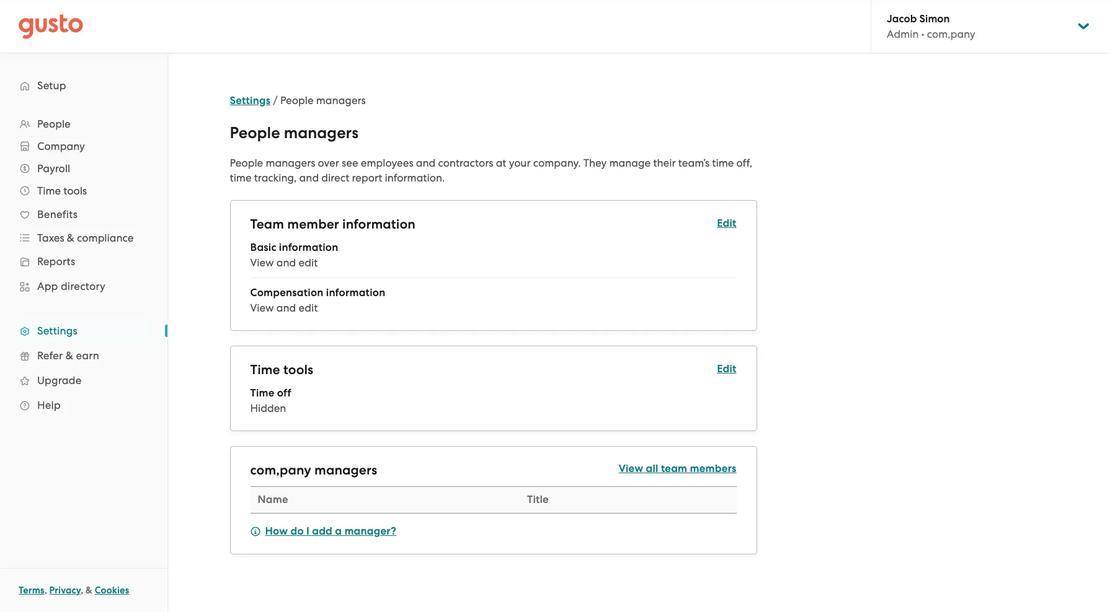 Task type: describe. For each thing, give the bounding box(es) containing it.
edit link for team member information
[[717, 217, 736, 230]]

people managers over see employees and contractors at your company. they manage their team's time off, time tracking, and direct report information. group
[[230, 156, 757, 185]]

& for compliance
[[67, 232, 74, 244]]

directory
[[61, 280, 105, 293]]

settings for settings / people managers
[[230, 94, 271, 107]]

reports link
[[12, 251, 155, 273]]

help
[[37, 399, 61, 412]]

benefits link
[[12, 203, 155, 226]]

payroll button
[[12, 158, 155, 180]]

tools inside group
[[283, 362, 313, 378]]

time off hidden
[[250, 387, 291, 415]]

and inside basic information view and edit
[[276, 257, 296, 269]]

team
[[250, 216, 284, 233]]

their
[[653, 157, 676, 169]]

how do i add a manager? button
[[250, 525, 396, 540]]

managers for com,pany managers
[[314, 463, 377, 479]]

team member information group
[[250, 216, 736, 316]]

company.
[[533, 157, 581, 169]]

settings for settings
[[37, 325, 77, 337]]

team's
[[678, 157, 710, 169]]

list for 'team member information' group
[[250, 241, 736, 316]]

jacob simon admin • com,pany
[[887, 12, 975, 40]]

basic information element
[[250, 241, 736, 278]]

taxes & compliance button
[[12, 227, 155, 249]]

0 vertical spatial settings link
[[230, 94, 271, 107]]

time tools button
[[12, 180, 155, 202]]

terms link
[[19, 585, 44, 597]]

manager?
[[344, 525, 396, 538]]

time tools group
[[250, 362, 736, 416]]

and up the information.
[[416, 157, 436, 169]]

people for people managers over see employees and contractors at your company. they manage their team's time off, time tracking, and direct report information.
[[230, 157, 263, 169]]

compliance
[[77, 232, 134, 244]]

home image
[[19, 14, 83, 39]]

information.
[[385, 172, 445, 184]]

terms
[[19, 585, 44, 597]]

member
[[287, 216, 339, 233]]

information for basic information
[[279, 241, 338, 254]]

earn
[[76, 350, 99, 362]]

name
[[258, 494, 288, 507]]

app directory link
[[12, 275, 155, 298]]

and down over
[[299, 172, 319, 184]]

how
[[265, 525, 288, 538]]

app
[[37, 280, 58, 293]]

1 horizontal spatial time
[[712, 157, 734, 169]]

1 vertical spatial time
[[250, 362, 280, 378]]

setup link
[[12, 74, 155, 97]]

over
[[318, 157, 339, 169]]

company button
[[12, 135, 155, 158]]

a
[[335, 525, 342, 538]]

& for earn
[[66, 350, 73, 362]]

people inside settings / people managers
[[280, 94, 314, 107]]

hidden
[[250, 402, 286, 415]]

jacob
[[887, 12, 917, 25]]

refer
[[37, 350, 63, 362]]

benefits
[[37, 208, 78, 221]]

view all team members
[[619, 463, 736, 476]]

time tools inside time tools dropdown button
[[37, 185, 87, 197]]

tools inside dropdown button
[[63, 185, 87, 197]]

cookies
[[95, 585, 129, 597]]



Task type: vqa. For each thing, say whether or not it's contained in the screenshot.
Tax credits
no



Task type: locate. For each thing, give the bounding box(es) containing it.
edit down compensation
[[299, 302, 318, 314]]

&
[[67, 232, 74, 244], [66, 350, 73, 362], [86, 585, 92, 597]]

tools up off
[[283, 362, 313, 378]]

off,
[[737, 157, 752, 169]]

managers for people managers over see employees and contractors at your company. they manage their team's time off, time tracking, and direct report information.
[[266, 157, 315, 169]]

view for compensation information
[[250, 302, 274, 314]]

1 horizontal spatial tools
[[283, 362, 313, 378]]

settings link up 'refer & earn' link
[[12, 320, 155, 342]]

basic
[[250, 241, 276, 254]]

1 vertical spatial tools
[[283, 362, 313, 378]]

at
[[496, 157, 506, 169]]

0 horizontal spatial time tools
[[37, 185, 87, 197]]

com,pany managers
[[250, 463, 377, 479]]

•
[[921, 28, 924, 40]]

people button
[[12, 113, 155, 135]]

managers inside com,pany managers group
[[314, 463, 377, 479]]

time up hidden
[[250, 387, 274, 400]]

1 vertical spatial com,pany
[[250, 463, 311, 479]]

reports
[[37, 256, 75, 268]]

view left all
[[619, 463, 643, 476]]

payroll
[[37, 162, 70, 175]]

time tools inside time tools group
[[250, 362, 313, 378]]

1 horizontal spatial ,
[[81, 585, 83, 597]]

1 vertical spatial view
[[250, 302, 274, 314]]

tools down "payroll" dropdown button
[[63, 185, 87, 197]]

0 horizontal spatial settings link
[[12, 320, 155, 342]]

people inside dropdown button
[[37, 118, 71, 130]]

cookies button
[[95, 584, 129, 598]]

0 vertical spatial information
[[342, 216, 416, 233]]

edit inside compensation information view and edit
[[299, 302, 318, 314]]

do
[[291, 525, 304, 538]]

company
[[37, 140, 85, 153]]

1 vertical spatial information
[[279, 241, 338, 254]]

tracking,
[[254, 172, 297, 184]]

0 horizontal spatial com,pany
[[250, 463, 311, 479]]

privacy link
[[49, 585, 81, 597]]

members
[[690, 463, 736, 476]]

setup
[[37, 79, 66, 92]]

0 horizontal spatial list
[[0, 113, 167, 418]]

com,pany managers group
[[250, 462, 736, 540]]

settings left '/'
[[230, 94, 271, 107]]

2 vertical spatial information
[[326, 287, 385, 300]]

1 vertical spatial time
[[230, 172, 252, 184]]

1 edit link from the top
[[717, 217, 736, 230]]

people
[[280, 94, 314, 107], [37, 118, 71, 130], [230, 123, 280, 143], [230, 157, 263, 169]]

2 vertical spatial &
[[86, 585, 92, 597]]

0 vertical spatial view
[[250, 257, 274, 269]]

1 edit from the top
[[717, 217, 736, 230]]

people for people managers
[[230, 123, 280, 143]]

team member information
[[250, 216, 416, 233]]

time up off
[[250, 362, 280, 378]]

settings
[[230, 94, 271, 107], [37, 325, 77, 337]]

list containing people
[[0, 113, 167, 418]]

1 horizontal spatial list
[[250, 241, 736, 316]]

com,pany inside jacob simon admin • com,pany
[[927, 28, 975, 40]]

upgrade
[[37, 375, 82, 387]]

0 vertical spatial tools
[[63, 185, 87, 197]]

report
[[352, 172, 382, 184]]

2 , from the left
[[81, 585, 83, 597]]

/
[[273, 94, 278, 107]]

time
[[712, 157, 734, 169], [230, 172, 252, 184]]

time off element
[[250, 386, 736, 416]]

0 vertical spatial &
[[67, 232, 74, 244]]

& right "taxes"
[[67, 232, 74, 244]]

1 edit from the top
[[299, 257, 318, 269]]

managers inside settings / people managers
[[316, 94, 366, 107]]

& left earn
[[66, 350, 73, 362]]

view down compensation
[[250, 302, 274, 314]]

and down compensation
[[276, 302, 296, 314]]

0 horizontal spatial ,
[[44, 585, 47, 597]]

time inside dropdown button
[[37, 185, 61, 197]]

view inside compensation information view and edit
[[250, 302, 274, 314]]

com,pany
[[927, 28, 975, 40], [250, 463, 311, 479]]

information for compensation information
[[326, 287, 385, 300]]

0 vertical spatial settings
[[230, 94, 271, 107]]

refer & earn
[[37, 350, 99, 362]]

time inside time off hidden
[[250, 387, 274, 400]]

2 edit from the top
[[717, 363, 736, 376]]

& left cookies button
[[86, 585, 92, 597]]

list
[[0, 113, 167, 418], [250, 241, 736, 316]]

your
[[509, 157, 531, 169]]

edit link inside 'team member information' group
[[717, 217, 736, 230]]

time left off,
[[712, 157, 734, 169]]

view inside view all team members "link"
[[619, 463, 643, 476]]

employees
[[361, 157, 413, 169]]

1 vertical spatial settings
[[37, 325, 77, 337]]

0 vertical spatial time
[[712, 157, 734, 169]]

managers up over
[[284, 123, 358, 143]]

edit for compensation
[[299, 302, 318, 314]]

team
[[661, 463, 687, 476]]

view for basic information
[[250, 257, 274, 269]]

they
[[583, 157, 607, 169]]

compensation information view and edit
[[250, 287, 385, 314]]

0 vertical spatial edit link
[[717, 217, 736, 230]]

,
[[44, 585, 47, 597], [81, 585, 83, 597]]

view all team members link
[[619, 462, 736, 477]]

managers for people managers
[[284, 123, 358, 143]]

taxes & compliance
[[37, 232, 134, 244]]

edit for basic
[[299, 257, 318, 269]]

terms , privacy , & cookies
[[19, 585, 129, 597]]

see
[[342, 157, 358, 169]]

edit up compensation
[[299, 257, 318, 269]]

tools
[[63, 185, 87, 197], [283, 362, 313, 378]]

help link
[[12, 394, 155, 417]]

0 horizontal spatial time
[[230, 172, 252, 184]]

people up tracking,
[[230, 157, 263, 169]]

edit link
[[717, 217, 736, 230], [717, 363, 736, 376]]

add
[[312, 525, 332, 538]]

2 edit from the top
[[299, 302, 318, 314]]

people inside people managers over see employees and contractors at your company. they manage their team's time off, time tracking, and direct report information.
[[230, 157, 263, 169]]

managers inside people managers over see employees and contractors at your company. they manage their team's time off, time tracking, and direct report information.
[[266, 157, 315, 169]]

compensation information element
[[250, 286, 736, 316]]

0 horizontal spatial tools
[[63, 185, 87, 197]]

0 vertical spatial time tools
[[37, 185, 87, 197]]

1 vertical spatial &
[[66, 350, 73, 362]]

view down "basic"
[[250, 257, 274, 269]]

settings / people managers
[[230, 94, 366, 107]]

app directory
[[37, 280, 105, 293]]

1 horizontal spatial com,pany
[[927, 28, 975, 40]]

time tools
[[37, 185, 87, 197], [250, 362, 313, 378]]

, left the cookies at the left bottom of the page
[[81, 585, 83, 597]]

and up compensation
[[276, 257, 296, 269]]

off
[[277, 387, 291, 400]]

edit link inside time tools group
[[717, 363, 736, 376]]

manage
[[609, 157, 651, 169]]

managers up a
[[314, 463, 377, 479]]

i
[[306, 525, 309, 538]]

time tools down payroll
[[37, 185, 87, 197]]

list for gusto navigation element
[[0, 113, 167, 418]]

taxes
[[37, 232, 64, 244]]

upgrade link
[[12, 370, 155, 392]]

2 vertical spatial time
[[250, 387, 274, 400]]

and
[[416, 157, 436, 169], [299, 172, 319, 184], [276, 257, 296, 269], [276, 302, 296, 314]]

2 vertical spatial view
[[619, 463, 643, 476]]

0 vertical spatial time
[[37, 185, 61, 197]]

com,pany down simon
[[927, 28, 975, 40]]

2 edit link from the top
[[717, 363, 736, 376]]

people managers
[[230, 123, 358, 143]]

all
[[646, 463, 658, 476]]

time
[[37, 185, 61, 197], [250, 362, 280, 378], [250, 387, 274, 400]]

1 horizontal spatial time tools
[[250, 362, 313, 378]]

1 vertical spatial settings link
[[12, 320, 155, 342]]

and inside compensation information view and edit
[[276, 302, 296, 314]]

edit link for time tools
[[717, 363, 736, 376]]

edit
[[717, 217, 736, 230], [717, 363, 736, 376]]

1 horizontal spatial settings
[[230, 94, 271, 107]]

contractors
[[438, 157, 493, 169]]

basic information view and edit
[[250, 241, 338, 269]]

admin
[[887, 28, 919, 40]]

1 vertical spatial time tools
[[250, 362, 313, 378]]

& inside dropdown button
[[67, 232, 74, 244]]

edit for time tools
[[717, 363, 736, 376]]

direct
[[321, 172, 349, 184]]

1 , from the left
[[44, 585, 47, 597]]

edit inside basic information view and edit
[[299, 257, 318, 269]]

0 vertical spatial edit
[[299, 257, 318, 269]]

information inside compensation information view and edit
[[326, 287, 385, 300]]

edit inside 'team member information' group
[[717, 217, 736, 230]]

simon
[[919, 12, 950, 25]]

managers
[[316, 94, 366, 107], [284, 123, 358, 143], [266, 157, 315, 169], [314, 463, 377, 479]]

gusto navigation element
[[0, 53, 167, 438]]

0 vertical spatial edit
[[717, 217, 736, 230]]

edit inside time tools group
[[717, 363, 736, 376]]

edit for team member information
[[717, 217, 736, 230]]

view
[[250, 257, 274, 269], [250, 302, 274, 314], [619, 463, 643, 476]]

0 vertical spatial com,pany
[[927, 28, 975, 40]]

information inside basic information view and edit
[[279, 241, 338, 254]]

people right '/'
[[280, 94, 314, 107]]

privacy
[[49, 585, 81, 597]]

how do i add a manager?
[[265, 525, 396, 538]]

refer & earn link
[[12, 345, 155, 367]]

1 vertical spatial edit
[[299, 302, 318, 314]]

information
[[342, 216, 416, 233], [279, 241, 338, 254], [326, 287, 385, 300]]

managers up the people managers
[[316, 94, 366, 107]]

people managers over see employees and contractors at your company. they manage their team's time off, time tracking, and direct report information.
[[230, 157, 752, 184]]

list containing basic information
[[250, 241, 736, 316]]

time tools up off
[[250, 362, 313, 378]]

managers up tracking,
[[266, 157, 315, 169]]

people up company
[[37, 118, 71, 130]]

title
[[527, 494, 549, 507]]

, left privacy
[[44, 585, 47, 597]]

people down '/'
[[230, 123, 280, 143]]

settings link left '/'
[[230, 94, 271, 107]]

settings inside list
[[37, 325, 77, 337]]

view inside basic information view and edit
[[250, 257, 274, 269]]

people for people
[[37, 118, 71, 130]]

0 horizontal spatial settings
[[37, 325, 77, 337]]

1 vertical spatial edit
[[717, 363, 736, 376]]

com,pany up name at the bottom left of page
[[250, 463, 311, 479]]

compensation
[[250, 287, 323, 300]]

1 horizontal spatial settings link
[[230, 94, 271, 107]]

time left tracking,
[[230, 172, 252, 184]]

1 vertical spatial edit link
[[717, 363, 736, 376]]

time down payroll
[[37, 185, 61, 197]]

com,pany inside com,pany managers group
[[250, 463, 311, 479]]

settings up refer
[[37, 325, 77, 337]]

edit
[[299, 257, 318, 269], [299, 302, 318, 314]]



